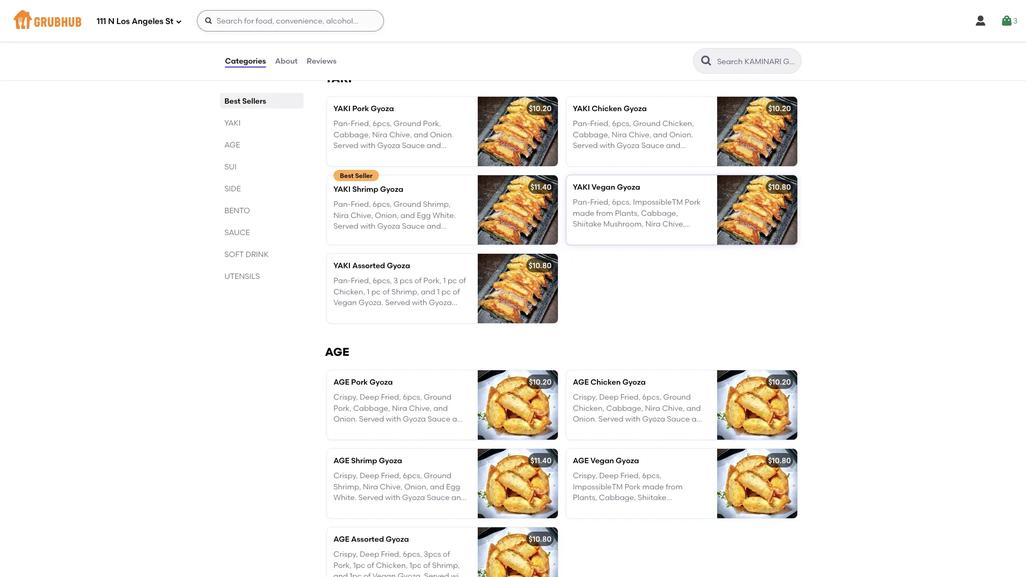 Task type: describe. For each thing, give the bounding box(es) containing it.
Search KAMINARI GYOZA search field
[[716, 56, 798, 66]]

yaki assorted gyoza
[[334, 261, 410, 270]]

n
[[108, 17, 114, 26]]

pork for age
[[351, 378, 368, 387]]

gyoza for age shrimp gyoza
[[379, 456, 402, 465]]

age for age shrimp gyoza
[[334, 456, 349, 465]]

vegan for yaki
[[592, 182, 615, 192]]

gyoza for age vegan gyoza
[[616, 456, 639, 465]]

yaki vegan gyoza
[[573, 182, 640, 192]]

sauce
[[224, 228, 250, 237]]

1 horizontal spatial svg image
[[974, 14, 987, 27]]

utensils tab
[[224, 270, 299, 282]]

$10.20 for age pork gyoza
[[529, 378, 552, 387]]

gyoza for yaki shrimp gyoza $11.40
[[382, 12, 405, 21]]

gyoza for yaki assorted gyoza
[[387, 261, 410, 270]]

gyoza for age pork gyoza
[[370, 378, 393, 387]]

drink
[[246, 250, 269, 259]]

age for age vegan gyoza
[[573, 456, 589, 465]]

utensils
[[224, 272, 260, 281]]

main navigation navigation
[[0, 0, 1026, 42]]

angeles
[[132, 17, 164, 26]]

age pork gyoza
[[334, 378, 393, 387]]

1 vertical spatial $11.40
[[530, 182, 552, 192]]

yaki for yaki chicken gyoza
[[573, 104, 590, 113]]

age pork gyoza image
[[478, 370, 558, 440]]

age chicken gyoza image
[[717, 370, 797, 440]]

about button
[[275, 42, 298, 80]]

yaki tab
[[224, 117, 299, 128]]

soft
[[224, 250, 244, 259]]

age vegan gyoza image
[[717, 449, 797, 518]]

shrimp for yaki shrimp gyoza
[[352, 185, 378, 194]]

$10.80 for yaki assorted gyoza
[[529, 261, 552, 270]]

yaki chicken gyoza image
[[717, 97, 797, 166]]

gyoza for age assorted gyoza
[[386, 535, 409, 544]]

age vegan gyoza
[[573, 456, 639, 465]]

age for age assorted gyoza
[[334, 535, 349, 544]]

best for best sellers
[[224, 96, 240, 105]]

best seller
[[340, 171, 373, 179]]

soft drink tab
[[224, 249, 299, 260]]

shrimp for age shrimp gyoza
[[351, 456, 377, 465]]

2 vertical spatial $11.40
[[530, 456, 552, 465]]

gyoza for yaki shrimp gyoza
[[380, 185, 403, 194]]

$10.20 for yaki pork gyoza
[[529, 104, 552, 113]]

0 horizontal spatial svg image
[[176, 18, 182, 25]]

$10.80 for age vegan gyoza
[[768, 456, 791, 465]]

st
[[165, 17, 173, 26]]

111
[[97, 17, 106, 26]]

shrimp for yaki shrimp gyoza $11.40
[[354, 12, 380, 21]]

sui tab
[[224, 161, 299, 172]]

gyoza for age chicken gyoza
[[623, 378, 646, 387]]

vegan for age
[[591, 456, 614, 465]]

yaki pork gyoza
[[334, 104, 394, 113]]

reviews button
[[306, 42, 337, 80]]

sauce tab
[[224, 227, 299, 238]]

$10.80 for yaki vegan gyoza
[[768, 182, 791, 192]]

seller
[[355, 171, 373, 179]]

3 button
[[1000, 11, 1018, 30]]

age tab
[[224, 139, 299, 150]]

0 horizontal spatial svg image
[[204, 17, 213, 25]]



Task type: locate. For each thing, give the bounding box(es) containing it.
3
[[1013, 16, 1018, 25]]

0 vertical spatial pork
[[352, 104, 369, 113]]

yaki inside tab
[[224, 118, 241, 127]]

1 horizontal spatial svg image
[[1000, 14, 1013, 27]]

$11.40 inside yaki shrimp gyoza $11.40
[[335, 25, 356, 34]]

Search for food, convenience, alcohol... search field
[[197, 10, 384, 32]]

soft drink
[[224, 250, 269, 259]]

yaki for yaki pork gyoza
[[334, 104, 351, 113]]

chicken for yaki
[[592, 104, 622, 113]]

age chicken gyoza
[[573, 378, 646, 387]]

yaki for yaki assorted gyoza
[[334, 261, 351, 270]]

$11.40
[[335, 25, 356, 34], [530, 182, 552, 192], [530, 456, 552, 465]]

1 vertical spatial best
[[340, 171, 354, 179]]

side tab
[[224, 183, 299, 194]]

$10.20 for yaki chicken gyoza
[[768, 104, 791, 113]]

svg image
[[1000, 14, 1013, 27], [204, 17, 213, 25]]

vegan
[[592, 182, 615, 192], [591, 456, 614, 465]]

yaki for yaki vegan gyoza
[[573, 182, 590, 192]]

yaki pork gyoza image
[[478, 97, 558, 166]]

0 vertical spatial best
[[224, 96, 240, 105]]

age
[[224, 140, 240, 149], [325, 345, 349, 359], [334, 378, 349, 387], [573, 378, 589, 387], [334, 456, 349, 465], [573, 456, 589, 465], [334, 535, 349, 544]]

yaki for yaki shrimp gyoza
[[334, 185, 351, 194]]

reviews
[[307, 56, 337, 65]]

categories button
[[224, 42, 267, 80]]

yaki for the yaki tab
[[224, 118, 241, 127]]

assorted for yaki
[[352, 261, 385, 270]]

side
[[224, 184, 241, 193]]

search icon image
[[700, 55, 713, 67]]

pork for yaki
[[352, 104, 369, 113]]

gyoza for yaki pork gyoza
[[371, 104, 394, 113]]

best left 'seller'
[[340, 171, 354, 179]]

bento tab
[[224, 205, 299, 216]]

1 vertical spatial shrimp
[[352, 185, 378, 194]]

1 vertical spatial chicken
[[591, 378, 621, 387]]

best inside best sellers tab
[[224, 96, 240, 105]]

los
[[116, 17, 130, 26]]

yaki shrimp gyoza image
[[478, 175, 558, 245]]

0 vertical spatial $11.40
[[335, 25, 356, 34]]

best sellers tab
[[224, 95, 299, 106]]

0 vertical spatial vegan
[[592, 182, 615, 192]]

yaki vegan gyoza image
[[717, 175, 797, 245]]

$10.80
[[768, 182, 791, 192], [529, 261, 552, 270], [768, 456, 791, 465], [529, 535, 552, 544]]

age assorted gyoza image
[[478, 527, 558, 577]]

yaki inside yaki shrimp gyoza $11.40
[[335, 12, 352, 21]]

svg image
[[974, 14, 987, 27], [176, 18, 182, 25]]

$10.80 for age assorted gyoza
[[529, 535, 552, 544]]

sellers
[[242, 96, 266, 105]]

1 vertical spatial assorted
[[351, 535, 384, 544]]

best
[[224, 96, 240, 105], [340, 171, 354, 179]]

yaki shrimp gyoza $11.40
[[335, 12, 405, 34]]

1 vertical spatial vegan
[[591, 456, 614, 465]]

2 vertical spatial shrimp
[[351, 456, 377, 465]]

about
[[275, 56, 298, 65]]

gyoza inside yaki shrimp gyoza $11.40
[[382, 12, 405, 21]]

chicken for age
[[591, 378, 621, 387]]

0 vertical spatial assorted
[[352, 261, 385, 270]]

age shrimp gyoza
[[334, 456, 402, 465]]

0 horizontal spatial best
[[224, 96, 240, 105]]

1 horizontal spatial best
[[340, 171, 354, 179]]

categories
[[225, 56, 266, 65]]

sui
[[224, 162, 237, 171]]

yaki chicken gyoza
[[573, 104, 647, 113]]

1 vertical spatial pork
[[351, 378, 368, 387]]

assorted
[[352, 261, 385, 270], [351, 535, 384, 544]]

svg image inside 3 'button'
[[1000, 14, 1013, 27]]

yaki
[[335, 12, 352, 21], [325, 72, 352, 85], [334, 104, 351, 113], [573, 104, 590, 113], [224, 118, 241, 127], [573, 182, 590, 192], [334, 185, 351, 194], [334, 261, 351, 270]]

$10.20
[[529, 104, 552, 113], [768, 104, 791, 113], [529, 378, 552, 387], [768, 378, 791, 387]]

shrimp
[[354, 12, 380, 21], [352, 185, 378, 194], [351, 456, 377, 465]]

age for age pork gyoza
[[334, 378, 349, 387]]

pork
[[352, 104, 369, 113], [351, 378, 368, 387]]

assorted for age
[[351, 535, 384, 544]]

111 n los angeles st
[[97, 17, 173, 26]]

best for best seller
[[340, 171, 354, 179]]

age inside tab
[[224, 140, 240, 149]]

gyoza for yaki chicken gyoza
[[624, 104, 647, 113]]

gyoza
[[382, 12, 405, 21], [371, 104, 394, 113], [624, 104, 647, 113], [617, 182, 640, 192], [380, 185, 403, 194], [387, 261, 410, 270], [370, 378, 393, 387], [623, 378, 646, 387], [379, 456, 402, 465], [616, 456, 639, 465], [386, 535, 409, 544]]

svg image left 3 'button'
[[974, 14, 987, 27]]

svg image right st
[[176, 18, 182, 25]]

0 vertical spatial chicken
[[592, 104, 622, 113]]

age for age chicken gyoza
[[573, 378, 589, 387]]

shrimp inside yaki shrimp gyoza $11.40
[[354, 12, 380, 21]]

best left sellers
[[224, 96, 240, 105]]

chicken
[[592, 104, 622, 113], [591, 378, 621, 387]]

age shrimp gyoza image
[[478, 449, 558, 518]]

bento
[[224, 206, 250, 215]]

yaki assorted gyoza image
[[478, 254, 558, 323]]

age assorted gyoza
[[334, 535, 409, 544]]

$10.20 for age chicken gyoza
[[768, 378, 791, 387]]

0 vertical spatial shrimp
[[354, 12, 380, 21]]

gyoza for yaki vegan gyoza
[[617, 182, 640, 192]]

best sellers
[[224, 96, 266, 105]]

yaki shrimp gyoza
[[334, 185, 403, 194]]



Task type: vqa. For each thing, say whether or not it's contained in the screenshot.
'in' corresponding to 16 pieces of our freshly prepared chicken, available in Original Recipe or Extra Crispy, 8 biscuits, and 4 large sides of your choice.
no



